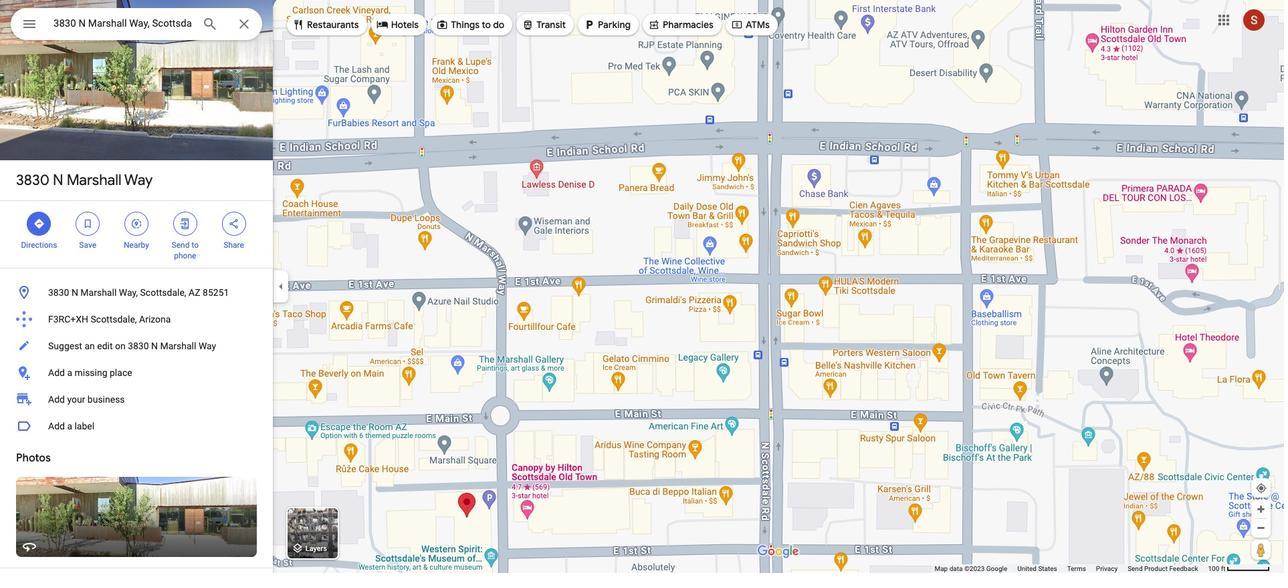 Task type: describe. For each thing, give the bounding box(es) containing it.

[[731, 17, 743, 32]]


[[82, 217, 94, 231]]

2 horizontal spatial n
[[151, 341, 158, 352]]

save
[[79, 241, 96, 250]]

transit
[[537, 19, 566, 31]]

 search field
[[11, 8, 262, 43]]

product
[[1144, 566, 1168, 573]]

arizona
[[139, 314, 171, 325]]

0 vertical spatial way
[[124, 171, 153, 190]]

suggest
[[48, 341, 82, 352]]

add a missing place
[[48, 368, 132, 379]]

send product feedback button
[[1128, 565, 1198, 574]]

marshall for way,
[[80, 288, 117, 298]]

add a label button
[[0, 413, 273, 440]]

a for label
[[67, 421, 72, 432]]

way,
[[119, 288, 138, 298]]

f3rc+xh scottsdale, arizona
[[48, 314, 171, 325]]

collapse side panel image
[[274, 280, 288, 294]]

 parking
[[583, 17, 631, 32]]

ft
[[1221, 566, 1226, 573]]

nearby
[[124, 241, 149, 250]]

 things to do
[[436, 17, 504, 32]]

hotels
[[391, 19, 419, 31]]

az
[[189, 288, 200, 298]]

add a label
[[48, 421, 94, 432]]

united states
[[1017, 566, 1057, 573]]

100 ft button
[[1208, 566, 1270, 573]]

atms
[[746, 19, 770, 31]]

privacy button
[[1096, 565, 1118, 574]]

add your business
[[48, 395, 125, 405]]

an
[[85, 341, 95, 352]]

3830 for 3830 n marshall way, scottsdale, az 85251
[[48, 288, 69, 298]]

show street view coverage image
[[1251, 540, 1271, 560]]

suggest an edit on 3830 n marshall way button
[[0, 333, 273, 360]]

google account: sheryl atherton  
(sheryl.atherton@adept.ai) image
[[1243, 9, 1265, 31]]

none field inside 3830 n marshall way, scottsdale, az 85251 field
[[54, 15, 191, 31]]

send to phone
[[172, 241, 199, 261]]

add your business link
[[0, 387, 273, 413]]


[[33, 217, 45, 231]]

actions for 3830 n marshall way region
[[0, 201, 273, 268]]

100 ft
[[1208, 566, 1226, 573]]

send for send to phone
[[172, 241, 190, 250]]

share
[[224, 241, 244, 250]]

your
[[67, 395, 85, 405]]

85251
[[203, 288, 229, 298]]

phone
[[174, 251, 196, 261]]

 atms
[[731, 17, 770, 32]]

3830 N Marshall Way, Scottsdale, AZ 85251 field
[[11, 8, 262, 40]]

pharmacies
[[663, 19, 714, 31]]

missing
[[75, 368, 107, 379]]

restaurants
[[307, 19, 359, 31]]


[[130, 217, 142, 231]]

3830 n marshall way main content
[[0, 0, 273, 574]]

map data ©2023 google
[[935, 566, 1007, 573]]

show your location image
[[1255, 483, 1267, 495]]

 transit
[[522, 17, 566, 32]]

footer inside google maps element
[[935, 565, 1208, 574]]

privacy
[[1096, 566, 1118, 573]]

zoom out image
[[1256, 524, 1266, 534]]


[[179, 217, 191, 231]]

f3rc+xh scottsdale, arizona button
[[0, 306, 273, 333]]

add a missing place button
[[0, 360, 273, 387]]

2 vertical spatial marshall
[[160, 341, 196, 352]]


[[436, 17, 448, 32]]

 button
[[11, 8, 48, 43]]



Task type: locate. For each thing, give the bounding box(es) containing it.
1 vertical spatial add
[[48, 395, 65, 405]]

0 horizontal spatial way
[[124, 171, 153, 190]]


[[522, 17, 534, 32]]

way down 85251
[[199, 341, 216, 352]]

1 horizontal spatial send
[[1128, 566, 1143, 573]]

3830 n marshall way, scottsdale, az 85251
[[48, 288, 229, 298]]

add inside 'button'
[[48, 368, 65, 379]]

add
[[48, 368, 65, 379], [48, 395, 65, 405], [48, 421, 65, 432]]

feedback
[[1169, 566, 1198, 573]]

3830 up "" at left
[[16, 171, 49, 190]]

3 add from the top
[[48, 421, 65, 432]]

google
[[986, 566, 1007, 573]]

2 vertical spatial add
[[48, 421, 65, 432]]

 restaurants
[[292, 17, 359, 32]]

united states button
[[1017, 565, 1057, 574]]

to inside  things to do
[[482, 19, 491, 31]]

1 horizontal spatial n
[[71, 288, 78, 298]]

0 vertical spatial add
[[48, 368, 65, 379]]

 hotels
[[376, 17, 419, 32]]

way up ""
[[124, 171, 153, 190]]

2 vertical spatial n
[[151, 341, 158, 352]]

n
[[53, 171, 63, 190], [71, 288, 78, 298], [151, 341, 158, 352]]

1 add from the top
[[48, 368, 65, 379]]

scottsdale,
[[140, 288, 186, 298], [91, 314, 137, 325]]

terms button
[[1067, 565, 1086, 574]]

0 horizontal spatial to
[[192, 241, 199, 250]]

©2023
[[964, 566, 985, 573]]


[[21, 15, 37, 33]]

business
[[87, 395, 125, 405]]

a
[[67, 368, 72, 379], [67, 421, 72, 432]]

3830
[[16, 171, 49, 190], [48, 288, 69, 298], [128, 341, 149, 352]]

do
[[493, 19, 504, 31]]

zoom in image
[[1256, 505, 1266, 515]]

add for add your business
[[48, 395, 65, 405]]

layers
[[305, 545, 327, 554]]

terms
[[1067, 566, 1086, 573]]

edit
[[97, 341, 113, 352]]

things
[[451, 19, 480, 31]]


[[228, 217, 240, 231]]

map
[[935, 566, 948, 573]]

send left product
[[1128, 566, 1143, 573]]

united
[[1017, 566, 1037, 573]]

suggest an edit on 3830 n marshall way
[[48, 341, 216, 352]]

3830 inside suggest an edit on 3830 n marshall way button
[[128, 341, 149, 352]]

scottsdale, up "arizona"
[[140, 288, 186, 298]]

n for 3830 n marshall way
[[53, 171, 63, 190]]

send inside the send to phone
[[172, 241, 190, 250]]

parking
[[598, 19, 631, 31]]

google maps element
[[0, 0, 1284, 574]]

0 vertical spatial scottsdale,
[[140, 288, 186, 298]]

scottsdale, up on
[[91, 314, 137, 325]]

0 horizontal spatial n
[[53, 171, 63, 190]]

a left missing at the left bottom
[[67, 368, 72, 379]]

to inside the send to phone
[[192, 241, 199, 250]]

marshall for way
[[67, 171, 121, 190]]

1 a from the top
[[67, 368, 72, 379]]

marshall up 
[[67, 171, 121, 190]]

marshall down "arizona"
[[160, 341, 196, 352]]

on
[[115, 341, 126, 352]]

marshall up f3rc+xh scottsdale, arizona at the bottom
[[80, 288, 117, 298]]

photos
[[16, 452, 51, 465]]

to
[[482, 19, 491, 31], [192, 241, 199, 250]]

add inside button
[[48, 421, 65, 432]]

1 vertical spatial a
[[67, 421, 72, 432]]

1 horizontal spatial to
[[482, 19, 491, 31]]

0 horizontal spatial scottsdale,
[[91, 314, 137, 325]]

3830 for 3830 n marshall way
[[16, 171, 49, 190]]

 pharmacies
[[648, 17, 714, 32]]


[[583, 17, 595, 32]]


[[376, 17, 388, 32]]

add for add a label
[[48, 421, 65, 432]]


[[292, 17, 304, 32]]

1 horizontal spatial scottsdale,
[[140, 288, 186, 298]]

footer
[[935, 565, 1208, 574]]

add down 'suggest'
[[48, 368, 65, 379]]

3830 right on
[[128, 341, 149, 352]]

to left do
[[482, 19, 491, 31]]

1 vertical spatial marshall
[[80, 288, 117, 298]]

add left label
[[48, 421, 65, 432]]

footer containing map data ©2023 google
[[935, 565, 1208, 574]]

1 horizontal spatial way
[[199, 341, 216, 352]]

1 vertical spatial way
[[199, 341, 216, 352]]

a inside add a missing place 'button'
[[67, 368, 72, 379]]

2 a from the top
[[67, 421, 72, 432]]

100
[[1208, 566, 1219, 573]]

a for missing
[[67, 368, 72, 379]]

None field
[[54, 15, 191, 31]]

add for add a missing place
[[48, 368, 65, 379]]

2 add from the top
[[48, 395, 65, 405]]

1 vertical spatial to
[[192, 241, 199, 250]]

3830 n marshall way
[[16, 171, 153, 190]]

1 vertical spatial scottsdale,
[[91, 314, 137, 325]]

1 vertical spatial n
[[71, 288, 78, 298]]

0 vertical spatial send
[[172, 241, 190, 250]]

0 vertical spatial a
[[67, 368, 72, 379]]

send inside button
[[1128, 566, 1143, 573]]

0 vertical spatial 3830
[[16, 171, 49, 190]]

to up phone on the top left of page
[[192, 241, 199, 250]]

a inside add a label button
[[67, 421, 72, 432]]

0 vertical spatial marshall
[[67, 171, 121, 190]]

send
[[172, 241, 190, 250], [1128, 566, 1143, 573]]

f3rc+xh
[[48, 314, 88, 325]]

0 horizontal spatial send
[[172, 241, 190, 250]]

2 vertical spatial 3830
[[128, 341, 149, 352]]

directions
[[21, 241, 57, 250]]

way
[[124, 171, 153, 190], [199, 341, 216, 352]]

n for 3830 n marshall way, scottsdale, az 85251
[[71, 288, 78, 298]]

a left label
[[67, 421, 72, 432]]

0 vertical spatial n
[[53, 171, 63, 190]]

way inside button
[[199, 341, 216, 352]]

states
[[1038, 566, 1057, 573]]

data
[[949, 566, 963, 573]]

3830 up f3rc+xh on the bottom left of the page
[[48, 288, 69, 298]]

send product feedback
[[1128, 566, 1198, 573]]

send up phone on the top left of page
[[172, 241, 190, 250]]

send for send product feedback
[[1128, 566, 1143, 573]]

3830 inside 3830 n marshall way, scottsdale, az 85251 button
[[48, 288, 69, 298]]

marshall
[[67, 171, 121, 190], [80, 288, 117, 298], [160, 341, 196, 352]]

add left "your"
[[48, 395, 65, 405]]

0 vertical spatial to
[[482, 19, 491, 31]]

place
[[110, 368, 132, 379]]

3830 n marshall way, scottsdale, az 85251 button
[[0, 280, 273, 306]]

1 vertical spatial 3830
[[48, 288, 69, 298]]

label
[[75, 421, 94, 432]]


[[648, 17, 660, 32]]

1 vertical spatial send
[[1128, 566, 1143, 573]]



Task type: vqa. For each thing, say whether or not it's contained in the screenshot.


